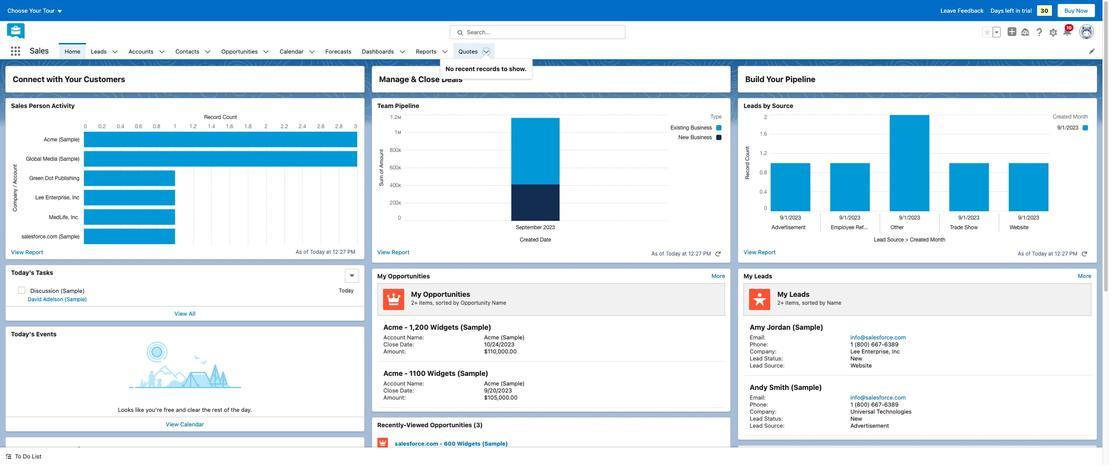Task type: describe. For each thing, give the bounding box(es) containing it.
view all
[[175, 310, 196, 317]]

0 vertical spatial salesforce.com
[[395, 440, 439, 447]]

free
[[164, 406, 174, 413]]

rest
[[212, 406, 223, 413]]

today's tasks
[[11, 269, 53, 276]]

0 horizontal spatial pipeline
[[395, 102, 419, 109]]

widgets for 600
[[457, 440, 481, 447]]

report for customers
[[25, 248, 43, 255]]

1100
[[410, 369, 426, 377]]

phone: for andy
[[750, 401, 769, 408]]

choose your tour
[[7, 7, 55, 14]]

acme - 1100 widgets (sample)
[[384, 369, 489, 377]]

by for build your pipeline
[[820, 299, 826, 306]]

sorted for close
[[436, 299, 452, 306]]

acme (sample) for acme - 1100 widgets (sample)
[[484, 380, 525, 387]]

andy smith (sample)
[[750, 383, 822, 391]]

accounts list item
[[123, 43, 170, 59]]

text default image for accounts
[[159, 49, 165, 55]]

name: for 1100
[[407, 380, 424, 387]]

looks
[[118, 406, 134, 413]]

my for my opportunities
[[377, 272, 387, 280]]

discussion (sample) david adelson (sample)
[[28, 287, 87, 302]]

opportunities list item
[[216, 43, 275, 59]]

1 horizontal spatial salesforce.com
[[443, 449, 483, 456]]

recent
[[456, 65, 475, 72]]

my leads link
[[744, 272, 773, 280]]

name inside my opportunities 2+ items, sorted by opportunity name
[[492, 299, 507, 306]]

report for deals
[[392, 248, 410, 255]]

today's
[[11, 330, 35, 337]]

as for manage & close deals
[[652, 250, 658, 257]]

search...
[[467, 29, 491, 36]]

viewed for leads
[[773, 449, 795, 457]]

your for choose your tour
[[29, 7, 41, 14]]

as of today at 12:​27 pm for manage & close deals
[[652, 250, 712, 257]]

0 horizontal spatial 12:​27
[[333, 249, 346, 255]]

salesforce.com - 600 widgets (sample) salesforce.com (sample)
[[395, 440, 509, 456]]

info@salesforce.com link for andy smith (sample)
[[851, 394, 906, 401]]

company: for andy
[[750, 408, 777, 415]]

3 lead from the top
[[750, 415, 763, 422]]

lead source: for amy
[[750, 362, 785, 369]]

1 (800) 667-6389 for andy smith (sample)
[[851, 401, 899, 408]]

667- for amy jordan (sample)
[[872, 341, 885, 348]]

10/24/2023
[[484, 341, 515, 348]]

forecasts
[[326, 48, 352, 55]]

to do list button
[[0, 447, 47, 465]]

no recent records to show.
[[446, 65, 527, 72]]

by for manage & close deals
[[453, 299, 459, 306]]

discussion
[[30, 287, 59, 294]]

at for build your pipeline
[[1049, 250, 1054, 257]]

my leads 2+ items, sorted by name
[[778, 290, 842, 306]]

acme (sample) for acme - 1,200 widgets (sample)
[[484, 334, 525, 341]]

status: for smith
[[765, 415, 783, 422]]

do
[[23, 453, 30, 460]]

667- for andy smith (sample)
[[872, 401, 885, 408]]

jordan
[[767, 323, 791, 331]]

info@salesforce.com for andy smith (sample)
[[851, 394, 906, 401]]

recently- for recently-viewed leads (0)
[[744, 449, 773, 457]]

(3)
[[474, 421, 483, 429]]

1 (800) 667-6389 for amy jordan (sample)
[[851, 341, 899, 348]]

600
[[444, 440, 456, 447]]

reports
[[416, 48, 437, 55]]

data
[[107, 446, 125, 455]]

close for 1100
[[384, 387, 399, 394]]

text default image for dashboards
[[399, 49, 406, 55]]

(800) for amy jordan (sample)
[[855, 341, 870, 348]]

lee
[[851, 348, 860, 355]]

reports link
[[411, 43, 442, 59]]

days
[[991, 7, 1004, 14]]

amy
[[750, 323, 766, 331]]

andy
[[750, 383, 768, 391]]

to do list
[[15, 453, 41, 460]]

- for 1,200
[[405, 323, 408, 331]]

your for build your pipeline
[[767, 75, 784, 84]]

10
[[1067, 25, 1072, 30]]

1 for andy smith (sample)
[[851, 401, 854, 408]]

pm for manage
[[704, 250, 712, 257]]

buy now button
[[1058, 4, 1096, 18]]

your right with
[[65, 75, 82, 84]]

today's
[[11, 269, 34, 276]]

view left all
[[175, 310, 187, 317]]

you're
[[146, 406, 162, 413]]

days left in trial
[[991, 7, 1032, 14]]

in
[[1016, 7, 1021, 14]]

person
[[29, 102, 50, 109]]

acme left '1100'
[[384, 369, 403, 377]]

sales person activity
[[11, 102, 75, 109]]

view for build your pipeline
[[744, 248, 757, 255]]

build
[[746, 75, 765, 84]]

lee enterprise, inc
[[851, 348, 900, 355]]

team pipeline
[[377, 102, 419, 109]]

now
[[1077, 7, 1089, 14]]

my for my leads
[[744, 272, 753, 280]]

view calendar link
[[166, 421, 204, 428]]

company: for amy
[[750, 348, 777, 355]]

2+ for your
[[778, 299, 784, 306]]

- for 600
[[440, 440, 443, 447]]

$110,000.00
[[484, 348, 517, 355]]

0 horizontal spatial as of today at 12:​27 pm
[[296, 249, 356, 255]]

my for my opportunities 2+ items, sorted by opportunity name
[[411, 290, 422, 298]]

2 lead from the top
[[750, 362, 763, 369]]

today's events
[[11, 330, 57, 337]]

no recent records to show. list item
[[440, 43, 533, 79]]

technologies
[[877, 408, 912, 415]]

text default image inside reports list item
[[442, 49, 448, 55]]

activity
[[52, 102, 75, 109]]

accounts
[[129, 48, 154, 55]]

0 vertical spatial pipeline
[[786, 75, 816, 84]]

0 vertical spatial &
[[411, 75, 417, 84]]

2 the from the left
[[231, 406, 240, 413]]

customers
[[84, 75, 125, 84]]

items, for pipeline
[[786, 299, 801, 306]]

view all link
[[175, 310, 196, 317]]

leave feedback
[[941, 7, 984, 14]]

amount: for acme - 1,200 widgets (sample)
[[384, 348, 406, 355]]

opportunities inside my opportunities 2+ items, sorted by opportunity name
[[423, 290, 470, 298]]

sales for sales person activity
[[11, 102, 27, 109]]

1 horizontal spatial by
[[764, 102, 771, 109]]

view down free
[[166, 421, 179, 428]]

0 horizontal spatial as
[[296, 249, 302, 255]]

no recent records to show. link
[[440, 61, 532, 77]]

deals
[[442, 75, 463, 84]]

1 the from the left
[[202, 406, 211, 413]]

30
[[1041, 7, 1049, 14]]

choose your tour button
[[7, 4, 63, 18]]

4 lead from the top
[[750, 422, 763, 429]]

to
[[502, 65, 508, 72]]

text default image inside no recent records to show. list item
[[483, 49, 489, 55]]

10 button
[[1063, 24, 1074, 37]]

view report link for deals
[[377, 248, 410, 259]]

view calendar
[[166, 421, 204, 428]]

and
[[176, 406, 186, 413]]

source
[[772, 102, 794, 109]]

view report for deals
[[377, 248, 410, 255]]

all
[[189, 310, 196, 317]]

more link for build your pipeline
[[1079, 272, 1092, 279]]

amy jordan (sample)
[[750, 323, 824, 331]]

like
[[135, 406, 144, 413]]

recently-viewed opportunities (3)
[[377, 421, 483, 429]]

text default image for contacts
[[205, 49, 211, 55]]

text default image inside opportunities list item
[[263, 49, 269, 55]]

amount: for acme - 1100 widgets (sample)
[[384, 394, 406, 401]]

choose
[[7, 7, 28, 14]]

info@salesforce.com for amy jordan (sample)
[[851, 334, 906, 341]]

view for manage & close deals
[[377, 248, 390, 255]]

email: for amy
[[750, 334, 766, 341]]

connect with your customers
[[13, 75, 125, 84]]

opportunities inside list item
[[221, 48, 258, 55]]

contacts link
[[170, 43, 205, 59]]

accounts link
[[123, 43, 159, 59]]

3 view report from the left
[[744, 248, 776, 255]]

0 vertical spatial close
[[419, 75, 440, 84]]

day.
[[241, 406, 252, 413]]

$105,000.00
[[484, 394, 518, 401]]

with
[[46, 75, 63, 84]]

text default image inside calendar list item
[[309, 49, 315, 55]]

account name: for 1100
[[384, 380, 424, 387]]

leads link
[[86, 43, 112, 59]]

my opportunities 2+ items, sorted by opportunity name
[[411, 290, 507, 306]]

more for build your pipeline
[[1079, 272, 1092, 279]]

discussion (sample) link
[[30, 287, 85, 294]]



Task type: vqa. For each thing, say whether or not it's contained in the screenshot.
The Items,
yes



Task type: locate. For each thing, give the bounding box(es) containing it.
text default image inside accounts list item
[[159, 49, 165, 55]]

of
[[304, 249, 309, 255], [660, 250, 665, 257], [1026, 250, 1031, 257], [224, 406, 229, 413]]

calendar inside list item
[[280, 48, 304, 55]]

2 2+ from the left
[[778, 299, 784, 306]]

leave
[[941, 7, 957, 14]]

0 horizontal spatial &
[[100, 446, 105, 455]]

1 vertical spatial new
[[851, 415, 863, 422]]

2 horizontal spatial view report link
[[744, 248, 776, 259]]

667- left inc in the right bottom of the page
[[872, 341, 885, 348]]

1 horizontal spatial at
[[682, 250, 687, 257]]

1 1 from the top
[[851, 341, 854, 348]]

2 acme (sample) from the top
[[484, 380, 525, 387]]

2 6389 from the top
[[885, 401, 899, 408]]

2+ inside my opportunities 2+ items, sorted by opportunity name
[[411, 299, 418, 306]]

1 horizontal spatial 12:​27
[[689, 250, 702, 257]]

more link for manage & close deals
[[712, 272, 726, 279]]

your right list
[[45, 446, 62, 455]]

- for 1100
[[405, 369, 408, 377]]

1 horizontal spatial name
[[827, 299, 842, 306]]

report up my leads
[[758, 248, 776, 255]]

text default image for leads
[[112, 49, 118, 55]]

new left technologies
[[851, 415, 863, 422]]

name: down '1100'
[[407, 380, 424, 387]]

tasks
[[36, 269, 53, 276]]

2 account name: from the top
[[384, 380, 424, 387]]

1 horizontal spatial more
[[1079, 272, 1092, 279]]

view for connect with your customers
[[11, 248, 24, 255]]

my inside my leads 2+ items, sorted by name
[[778, 290, 788, 298]]

-
[[405, 323, 408, 331], [405, 369, 408, 377], [440, 440, 443, 447]]

advertisement
[[851, 422, 889, 429]]

text default image inside to do list button
[[5, 453, 11, 459]]

widgets right 1,200 in the left of the page
[[430, 323, 459, 331]]

inc
[[892, 348, 900, 355]]

email: for andy
[[750, 394, 766, 401]]

clear
[[187, 406, 201, 413]]

0 vertical spatial manage
[[379, 75, 409, 84]]

name
[[492, 299, 507, 306], [827, 299, 842, 306]]

account for acme - 1,200 widgets (sample)
[[384, 334, 406, 341]]

1 vertical spatial account
[[384, 380, 406, 387]]

0 vertical spatial close date:
[[384, 341, 414, 348]]

list
[[32, 453, 41, 460]]

email: down andy
[[750, 394, 766, 401]]

leads inside the my leads link
[[755, 272, 773, 280]]

2 more link from the left
[[1079, 272, 1092, 279]]

sales up connect
[[30, 46, 49, 55]]

1 vertical spatial (800)
[[855, 401, 870, 408]]

view report link up my leads
[[744, 248, 776, 259]]

view up my leads
[[744, 248, 757, 255]]

acme left 1,200 in the left of the page
[[384, 323, 403, 331]]

view up today's
[[11, 248, 24, 255]]

4 text default image from the left
[[399, 49, 406, 55]]

1 horizontal spatial viewed
[[773, 449, 795, 457]]

phone:
[[750, 341, 769, 348], [750, 401, 769, 408]]

pipeline
[[786, 75, 816, 84], [395, 102, 419, 109]]

recently- for recently-viewed opportunities (3)
[[377, 421, 407, 429]]

1 6389 from the top
[[885, 341, 899, 348]]

source: up smith on the bottom right of page
[[765, 362, 785, 369]]

at
[[326, 249, 331, 255], [682, 250, 687, 257], [1049, 250, 1054, 257]]

date: for 1,200
[[400, 341, 414, 348]]

items, for close
[[419, 299, 434, 306]]

1 horizontal spatial as of today at 12:​27 pm
[[652, 250, 712, 257]]

manage for manage & close deals
[[379, 75, 409, 84]]

info@salesforce.com up enterprise,
[[851, 334, 906, 341]]

email: down the amy
[[750, 334, 766, 341]]

pipeline up source
[[786, 75, 816, 84]]

widgets for 1,200
[[430, 323, 459, 331]]

info@salesforce.com link up universal technologies
[[851, 394, 906, 401]]

name: down 1,200 in the left of the page
[[407, 334, 424, 341]]

1 sorted from the left
[[436, 299, 452, 306]]

lead status: for andy
[[750, 415, 783, 422]]

more for manage & close deals
[[712, 272, 726, 279]]

viewed left (0)
[[773, 449, 795, 457]]

trial
[[1022, 7, 1032, 14]]

calendar link
[[275, 43, 309, 59]]

0 vertical spatial recently-
[[377, 421, 407, 429]]

2 horizontal spatial pm
[[1070, 250, 1078, 257]]

0 horizontal spatial at
[[326, 249, 331, 255]]

12:​27 for manage & close deals
[[689, 250, 702, 257]]

view up my opportunities
[[377, 248, 390, 255]]

1 vertical spatial salesforce.com
[[443, 449, 483, 456]]

dashboards list item
[[357, 43, 411, 59]]

- left '1100'
[[405, 369, 408, 377]]

1 vertical spatial company:
[[750, 408, 777, 415]]

0 vertical spatial account name:
[[384, 334, 424, 341]]

1 horizontal spatial view report
[[377, 248, 410, 255]]

0 horizontal spatial sorted
[[436, 299, 452, 306]]

1 vertical spatial &
[[100, 446, 105, 455]]

1 status: from the top
[[765, 355, 783, 362]]

1 horizontal spatial sales
[[30, 46, 49, 55]]

lead status: up andy
[[750, 355, 783, 362]]

sorted for pipeline
[[802, 299, 818, 306]]

info@salesforce.com link up enterprise,
[[851, 334, 906, 341]]

& up team pipeline
[[411, 75, 417, 84]]

as of today at 12:​27 pm for build your pipeline
[[1018, 250, 1078, 257]]

2 lead status: from the top
[[750, 415, 783, 422]]

1 text default image from the left
[[112, 49, 118, 55]]

& left "data"
[[100, 446, 105, 455]]

2 company: from the top
[[750, 408, 777, 415]]

view report up today's
[[11, 248, 43, 255]]

manage your business & data
[[13, 446, 125, 455]]

left
[[1006, 7, 1015, 14]]

new left inc in the right bottom of the page
[[851, 355, 863, 362]]

calendar
[[280, 48, 304, 55], [180, 421, 204, 428]]

text default image inside 'dashboards' 'list item'
[[399, 49, 406, 55]]

1 view report link from the left
[[11, 248, 43, 255]]

reports list item
[[411, 43, 454, 59]]

0 horizontal spatial view report link
[[11, 248, 43, 255]]

my for my leads 2+ items, sorted by name
[[778, 290, 788, 298]]

david
[[28, 296, 42, 302]]

by up amy jordan (sample)
[[820, 299, 826, 306]]

2 date: from the top
[[400, 387, 414, 394]]

1 (800) 667-6389 up website
[[851, 341, 899, 348]]

by inside my opportunities 2+ items, sorted by opportunity name
[[453, 299, 459, 306]]

1 horizontal spatial as
[[652, 250, 658, 257]]

by
[[764, 102, 771, 109], [453, 299, 459, 306], [820, 299, 826, 306]]

667- up "advertisement"
[[872, 401, 885, 408]]

sorted up amy jordan (sample)
[[802, 299, 818, 306]]

0 vertical spatial 667-
[[872, 341, 885, 348]]

acme up the $105,000.00
[[484, 380, 499, 387]]

2 phone: from the top
[[750, 401, 769, 408]]

account for acme - 1100 widgets (sample)
[[384, 380, 406, 387]]

2 horizontal spatial at
[[1049, 250, 1054, 257]]

sales left person
[[11, 102, 27, 109]]

(800) for andy smith (sample)
[[855, 401, 870, 408]]

1 vertical spatial acme (sample)
[[484, 380, 525, 387]]

0 horizontal spatial items,
[[419, 299, 434, 306]]

0 horizontal spatial manage
[[13, 446, 43, 455]]

text default image
[[112, 49, 118, 55], [159, 49, 165, 55], [205, 49, 211, 55], [399, 49, 406, 55], [483, 49, 489, 55]]

1 vertical spatial date:
[[400, 387, 414, 394]]

1 horizontal spatial &
[[411, 75, 417, 84]]

view report link for customers
[[11, 248, 43, 255]]

1 close date: from the top
[[384, 341, 414, 348]]

as for build your pipeline
[[1018, 250, 1025, 257]]

close date: down '1100'
[[384, 387, 414, 394]]

1 email: from the top
[[750, 334, 766, 341]]

account name: down 1,200 in the left of the page
[[384, 334, 424, 341]]

1 up website
[[851, 341, 854, 348]]

lead source: up andy
[[750, 362, 785, 369]]

1 vertical spatial info@salesforce.com link
[[851, 394, 906, 401]]

0 horizontal spatial viewed
[[407, 421, 429, 429]]

2 new from the top
[[851, 415, 863, 422]]

acme - 1,200 widgets (sample)
[[384, 323, 492, 331]]

name:
[[407, 334, 424, 341], [407, 380, 424, 387]]

report up today's tasks
[[25, 248, 43, 255]]

leads inside my leads 2+ items, sorted by name
[[790, 290, 810, 298]]

leads list item
[[86, 43, 123, 59]]

pm for build
[[1070, 250, 1078, 257]]

source: for jordan
[[765, 362, 785, 369]]

items, inside my opportunities 2+ items, sorted by opportunity name
[[419, 299, 434, 306]]

recently-viewed leads (0)
[[744, 449, 826, 457]]

website
[[851, 362, 872, 369]]

1 source: from the top
[[765, 362, 785, 369]]

2 amount: from the top
[[384, 394, 406, 401]]

company: down andy
[[750, 408, 777, 415]]

2 1 (800) 667-6389 from the top
[[851, 401, 899, 408]]

your for manage your business & data
[[45, 446, 62, 455]]

6389 right the universal at the right
[[885, 401, 899, 408]]

0 vertical spatial email:
[[750, 334, 766, 341]]

forecasts link
[[320, 43, 357, 59]]

contacts
[[176, 48, 200, 55]]

(800) up "advertisement"
[[855, 401, 870, 408]]

&
[[411, 75, 417, 84], [100, 446, 105, 455]]

6389 for amy jordan (sample)
[[885, 341, 899, 348]]

show.
[[509, 65, 527, 72]]

opportunities inside 'link'
[[388, 272, 430, 280]]

my inside 'link'
[[377, 272, 387, 280]]

2+ up jordan
[[778, 299, 784, 306]]

home link
[[59, 43, 86, 59]]

no recent records to show. list
[[59, 43, 1103, 79]]

1 vertical spatial calendar
[[180, 421, 204, 428]]

3 report from the left
[[758, 248, 776, 255]]

1 667- from the top
[[872, 341, 885, 348]]

1 horizontal spatial view report link
[[377, 248, 410, 259]]

1 vertical spatial sales
[[11, 102, 27, 109]]

text default image inside leads list item
[[112, 49, 118, 55]]

report up my opportunities
[[392, 248, 410, 255]]

status: for jordan
[[765, 355, 783, 362]]

view report link up today's
[[11, 248, 43, 255]]

2 (800) from the top
[[855, 401, 870, 408]]

2 view report from the left
[[377, 248, 410, 255]]

view report link up my opportunities
[[377, 248, 410, 259]]

1 lead from the top
[[750, 355, 763, 362]]

0 vertical spatial 1
[[851, 341, 854, 348]]

1 horizontal spatial items,
[[786, 299, 801, 306]]

widgets for 1100
[[427, 369, 456, 377]]

2 name: from the top
[[407, 380, 424, 387]]

(800) up website
[[855, 341, 870, 348]]

info@salesforce.com up universal technologies
[[851, 394, 906, 401]]

view report up my leads
[[744, 248, 776, 255]]

as
[[296, 249, 302, 255], [652, 250, 658, 257], [1018, 250, 1025, 257]]

date:
[[400, 341, 414, 348], [400, 387, 414, 394]]

2 horizontal spatial by
[[820, 299, 826, 306]]

text default image right contacts
[[205, 49, 211, 55]]

acme (sample) up $110,000.00
[[484, 334, 525, 341]]

2+ inside my leads 2+ items, sorted by name
[[778, 299, 784, 306]]

2+ up 1,200 in the left of the page
[[411, 299, 418, 306]]

lead source: for andy
[[750, 422, 785, 429]]

view
[[11, 248, 24, 255], [377, 248, 390, 255], [744, 248, 757, 255], [175, 310, 187, 317], [166, 421, 179, 428]]

1 vertical spatial viewed
[[773, 449, 795, 457]]

1 vertical spatial 1 (800) 667-6389
[[851, 401, 899, 408]]

items, inside my leads 2+ items, sorted by name
[[786, 299, 801, 306]]

1 vertical spatial close
[[384, 341, 399, 348]]

new
[[851, 355, 863, 362], [851, 415, 863, 422]]

2 horizontal spatial report
[[758, 248, 776, 255]]

new for amy jordan (sample)
[[851, 355, 863, 362]]

manage for manage your business & data
[[13, 446, 43, 455]]

lead source:
[[750, 362, 785, 369], [750, 422, 785, 429]]

tour
[[43, 7, 55, 14]]

1 view report from the left
[[11, 248, 43, 255]]

0 vertical spatial info@salesforce.com
[[851, 334, 906, 341]]

feedback
[[958, 7, 984, 14]]

2 sorted from the left
[[802, 299, 818, 306]]

0 vertical spatial 6389
[[885, 341, 899, 348]]

2+ for &
[[411, 299, 418, 306]]

2 horizontal spatial as of today at 12:​27 pm
[[1018, 250, 1078, 257]]

opportunities link
[[216, 43, 263, 59]]

0 vertical spatial -
[[405, 323, 408, 331]]

your inside dropdown button
[[29, 7, 41, 14]]

at for manage & close deals
[[682, 250, 687, 257]]

0 vertical spatial viewed
[[407, 421, 429, 429]]

5 text default image from the left
[[483, 49, 489, 55]]

9/20/2023
[[484, 387, 512, 394]]

text default image inside contacts list item
[[205, 49, 211, 55]]

(0)
[[816, 449, 826, 457]]

1 vertical spatial name:
[[407, 380, 424, 387]]

1 (800) 667-6389 up "advertisement"
[[851, 401, 899, 408]]

3 view report link from the left
[[744, 248, 776, 259]]

0 horizontal spatial name
[[492, 299, 507, 306]]

12:​27 for build your pipeline
[[1055, 250, 1069, 257]]

lead status: for amy
[[750, 355, 783, 362]]

company: down the amy
[[750, 348, 777, 355]]

source: up recently-viewed leads (0)
[[765, 422, 785, 429]]

2 status: from the top
[[765, 415, 783, 422]]

your
[[29, 7, 41, 14], [65, 75, 82, 84], [767, 75, 784, 84], [45, 446, 62, 455]]

1 account name: from the top
[[384, 334, 424, 341]]

0 vertical spatial (800)
[[855, 341, 870, 348]]

text default image right 'accounts'
[[159, 49, 165, 55]]

1 items, from the left
[[419, 299, 434, 306]]

1 account from the top
[[384, 334, 406, 341]]

1 horizontal spatial calendar
[[280, 48, 304, 55]]

0 vertical spatial status:
[[765, 355, 783, 362]]

viewed for opportunities
[[407, 421, 429, 429]]

2 1 from the top
[[851, 401, 854, 408]]

lead source: up recently-viewed leads (0)
[[750, 422, 785, 429]]

1 name from the left
[[492, 299, 507, 306]]

3 text default image from the left
[[205, 49, 211, 55]]

by inside my leads 2+ items, sorted by name
[[820, 299, 826, 306]]

by left source
[[764, 102, 771, 109]]

1 (800) 667-6389
[[851, 341, 899, 348], [851, 401, 899, 408]]

1 vertical spatial source:
[[765, 422, 785, 429]]

- left 600
[[440, 440, 443, 447]]

1 date: from the top
[[400, 341, 414, 348]]

1 1 (800) 667-6389 from the top
[[851, 341, 899, 348]]

1 amount: from the top
[[384, 348, 406, 355]]

widgets right 600
[[457, 440, 481, 447]]

text default image up no recent records to show.
[[483, 49, 489, 55]]

0 horizontal spatial 2+
[[411, 299, 418, 306]]

1 more link from the left
[[712, 272, 726, 279]]

date: for 1100
[[400, 387, 414, 394]]

2 info@salesforce.com link from the top
[[851, 394, 906, 401]]

1 vertical spatial 667-
[[872, 401, 885, 408]]

more
[[712, 272, 726, 279], [1079, 272, 1092, 279]]

0 vertical spatial account
[[384, 334, 406, 341]]

2 source: from the top
[[765, 422, 785, 429]]

0 horizontal spatial calendar
[[180, 421, 204, 428]]

to
[[15, 453, 21, 460]]

account name:
[[384, 334, 424, 341], [384, 380, 424, 387]]

quotes link
[[454, 43, 483, 59]]

report
[[25, 248, 43, 255], [392, 248, 410, 255], [758, 248, 776, 255]]

0 vertical spatial info@salesforce.com link
[[851, 334, 906, 341]]

text default image
[[263, 49, 269, 55], [309, 49, 315, 55], [442, 49, 448, 55], [715, 251, 722, 257], [1082, 251, 1088, 257], [5, 453, 11, 459]]

leads inside leads "link"
[[91, 48, 107, 55]]

0 vertical spatial lead source:
[[750, 362, 785, 369]]

1 vertical spatial manage
[[13, 446, 43, 455]]

manage & close deals
[[379, 75, 463, 84]]

1 vertical spatial status:
[[765, 415, 783, 422]]

1 phone: from the top
[[750, 341, 769, 348]]

2 items, from the left
[[786, 299, 801, 306]]

2 vertical spatial -
[[440, 440, 443, 447]]

0 horizontal spatial report
[[25, 248, 43, 255]]

2 account from the top
[[384, 380, 406, 387]]

1 company: from the top
[[750, 348, 777, 355]]

account name: down '1100'
[[384, 380, 424, 387]]

view report for customers
[[11, 248, 43, 255]]

view report
[[11, 248, 43, 255], [377, 248, 410, 255], [744, 248, 776, 255]]

1 horizontal spatial recently-
[[744, 449, 773, 457]]

text default image left accounts link
[[112, 49, 118, 55]]

sorted
[[436, 299, 452, 306], [802, 299, 818, 306]]

new for andy smith (sample)
[[851, 415, 863, 422]]

1 horizontal spatial 2+
[[778, 299, 784, 306]]

items, up 1,200 in the left of the page
[[419, 299, 434, 306]]

2 close date: from the top
[[384, 387, 414, 394]]

acme (sample) up the $105,000.00
[[484, 380, 525, 387]]

text default image left reports
[[399, 49, 406, 55]]

status: up smith on the bottom right of page
[[765, 355, 783, 362]]

view report up my opportunities
[[377, 248, 410, 255]]

viewed up salesforce.com - 600 widgets (sample) salesforce.com (sample)
[[407, 421, 429, 429]]

your right build
[[767, 75, 784, 84]]

sorted inside my leads 2+ items, sorted by name
[[802, 299, 818, 306]]

the left rest
[[202, 406, 211, 413]]

connect
[[13, 75, 45, 84]]

1 lead status: from the top
[[750, 355, 783, 362]]

lead status: down andy
[[750, 415, 783, 422]]

date: down '1100'
[[400, 387, 414, 394]]

close date: for 1100
[[384, 387, 414, 394]]

1 vertical spatial phone:
[[750, 401, 769, 408]]

6389 right lee
[[885, 341, 899, 348]]

my
[[377, 272, 387, 280], [744, 272, 753, 280], [411, 290, 422, 298], [778, 290, 788, 298]]

1 vertical spatial amount:
[[384, 394, 406, 401]]

0 horizontal spatial the
[[202, 406, 211, 413]]

0 vertical spatial source:
[[765, 362, 785, 369]]

events
[[36, 330, 57, 337]]

looks like you're free and clear the rest of the day.
[[118, 406, 252, 413]]

1 new from the top
[[851, 355, 863, 362]]

1 vertical spatial widgets
[[427, 369, 456, 377]]

widgets inside salesforce.com - 600 widgets (sample) salesforce.com (sample)
[[457, 440, 481, 447]]

sorted inside my opportunities 2+ items, sorted by opportunity name
[[436, 299, 452, 306]]

acme up $110,000.00
[[484, 334, 499, 341]]

- left 1,200 in the left of the page
[[405, 323, 408, 331]]

account name: for 1,200
[[384, 334, 424, 341]]

viewed
[[407, 421, 429, 429], [773, 449, 795, 457]]

source: for smith
[[765, 422, 785, 429]]

1 report from the left
[[25, 248, 43, 255]]

phone: down the amy
[[750, 341, 769, 348]]

2 text default image from the left
[[159, 49, 165, 55]]

- inside salesforce.com - 600 widgets (sample) salesforce.com (sample)
[[440, 440, 443, 447]]

2 report from the left
[[392, 248, 410, 255]]

1 horizontal spatial manage
[[379, 75, 409, 84]]

sales for sales
[[30, 46, 49, 55]]

pipeline right team
[[395, 102, 419, 109]]

1 vertical spatial info@salesforce.com
[[851, 394, 906, 401]]

widgets right '1100'
[[427, 369, 456, 377]]

1 more from the left
[[712, 272, 726, 279]]

1 2+ from the left
[[411, 299, 418, 306]]

universal
[[851, 408, 875, 415]]

your left "tour"
[[29, 7, 41, 14]]

0 horizontal spatial pm
[[348, 249, 356, 255]]

1 info@salesforce.com link from the top
[[851, 334, 906, 341]]

1 up "advertisement"
[[851, 401, 854, 408]]

status: down smith on the bottom right of page
[[765, 415, 783, 422]]

close for 1,200
[[384, 341, 399, 348]]

enterprise,
[[862, 348, 891, 355]]

buy
[[1065, 7, 1075, 14]]

0 vertical spatial lead status:
[[750, 355, 783, 362]]

1 horizontal spatial pipeline
[[786, 75, 816, 84]]

0 horizontal spatial view report
[[11, 248, 43, 255]]

my inside my opportunities 2+ items, sorted by opportunity name
[[411, 290, 422, 298]]

info@salesforce.com link for amy jordan (sample)
[[851, 334, 906, 341]]

close date: for 1,200
[[384, 341, 414, 348]]

phone: down andy
[[750, 401, 769, 408]]

salesforce.com down recently-viewed opportunities (3)
[[395, 440, 439, 447]]

phone: for amy
[[750, 341, 769, 348]]

0 vertical spatial 1 (800) 667-6389
[[851, 341, 899, 348]]

close
[[419, 75, 440, 84], [384, 341, 399, 348], [384, 387, 399, 394]]

0 horizontal spatial by
[[453, 299, 459, 306]]

the left day.
[[231, 406, 240, 413]]

1 info@salesforce.com from the top
[[851, 334, 906, 341]]

2 view report link from the left
[[377, 248, 410, 259]]

home
[[65, 48, 80, 55]]

search... button
[[450, 25, 626, 39]]

1 horizontal spatial report
[[392, 248, 410, 255]]

1 vertical spatial close date:
[[384, 387, 414, 394]]

2 email: from the top
[[750, 394, 766, 401]]

0 vertical spatial new
[[851, 355, 863, 362]]

name inside my leads 2+ items, sorted by name
[[827, 299, 842, 306]]

1 horizontal spatial the
[[231, 406, 240, 413]]

2 name from the left
[[827, 299, 842, 306]]

leads by source
[[744, 102, 794, 109]]

account
[[384, 334, 406, 341], [384, 380, 406, 387]]

2 lead source: from the top
[[750, 422, 785, 429]]

sorted up acme - 1,200 widgets (sample)
[[436, 299, 452, 306]]

1 for amy jordan (sample)
[[851, 341, 854, 348]]

1 acme (sample) from the top
[[484, 334, 525, 341]]

by left opportunity
[[453, 299, 459, 306]]

0 horizontal spatial more link
[[712, 272, 726, 279]]

2 horizontal spatial view report
[[744, 248, 776, 255]]

opportunities
[[221, 48, 258, 55], [388, 272, 430, 280], [423, 290, 470, 298], [430, 421, 472, 429]]

2 horizontal spatial as
[[1018, 250, 1025, 257]]

close date: down 1,200 in the left of the page
[[384, 341, 414, 348]]

1 (800) from the top
[[855, 341, 870, 348]]

1 name: from the top
[[407, 334, 424, 341]]

2 more from the left
[[1079, 272, 1092, 279]]

2 info@salesforce.com from the top
[[851, 394, 906, 401]]

1 vertical spatial 1
[[851, 401, 854, 408]]

dashboards link
[[357, 43, 399, 59]]

salesforce.com down 600
[[443, 449, 483, 456]]

close date:
[[384, 341, 414, 348], [384, 387, 414, 394]]

2 vertical spatial close
[[384, 387, 399, 394]]

1 lead source: from the top
[[750, 362, 785, 369]]

smith
[[770, 383, 790, 391]]

1 vertical spatial email:
[[750, 394, 766, 401]]

group
[[983, 27, 1001, 37]]

6389 for andy smith (sample)
[[885, 401, 899, 408]]

calendar list item
[[275, 43, 320, 59]]

1 vertical spatial pipeline
[[395, 102, 419, 109]]

date: down 1,200 in the left of the page
[[400, 341, 414, 348]]

sales
[[30, 46, 49, 55], [11, 102, 27, 109]]

build your pipeline
[[746, 75, 816, 84]]

items, up amy jordan (sample)
[[786, 299, 801, 306]]

1 vertical spatial -
[[405, 369, 408, 377]]

name: for 1,200
[[407, 334, 424, 341]]

2 667- from the top
[[872, 401, 885, 408]]

0 vertical spatial calendar
[[280, 48, 304, 55]]

business
[[64, 446, 98, 455]]

contacts list item
[[170, 43, 216, 59]]

my opportunities link
[[377, 272, 430, 280]]

my opportunities
[[377, 272, 430, 280]]

manage
[[379, 75, 409, 84], [13, 446, 43, 455]]



